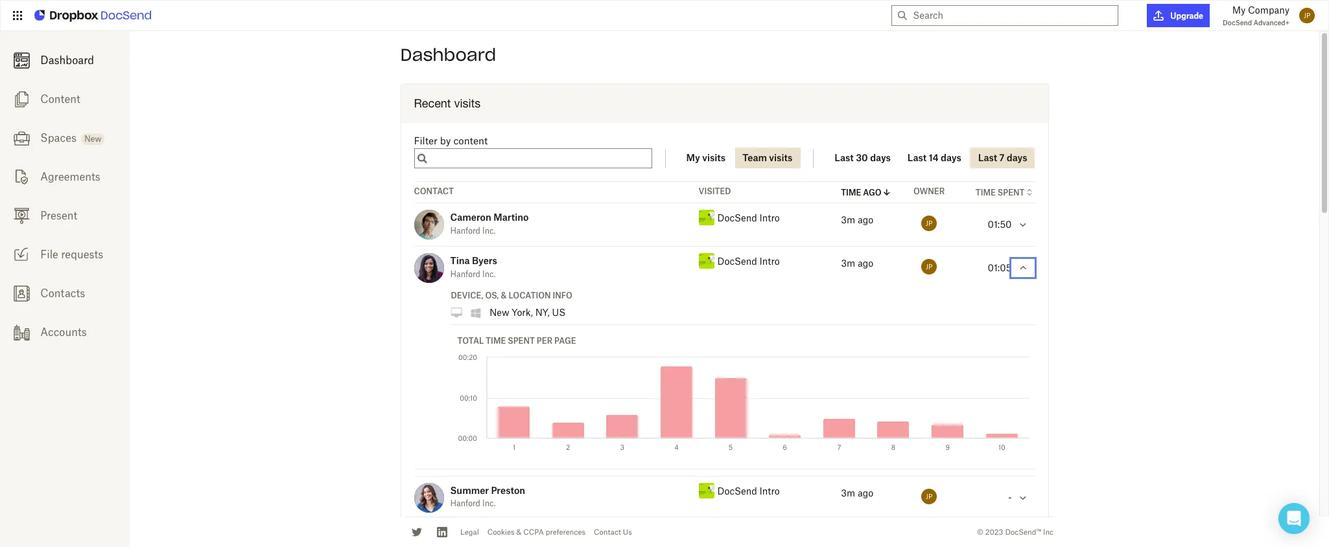 Task type: describe. For each thing, give the bounding box(es) containing it.
days for last 7 days
[[1007, 153, 1028, 164]]

ago for -
[[858, 488, 874, 499]]

preston
[[491, 485, 525, 496]]

cameron martino link
[[450, 212, 529, 223]]

agreements
[[40, 171, 100, 184]]

0 horizontal spatial time
[[486, 337, 506, 347]]

inc
[[1043, 528, 1054, 537]]

receive image
[[13, 247, 30, 263]]

last 30 days
[[835, 153, 891, 164]]

1 vertical spatial spent
[[508, 337, 535, 347]]

contact us
[[594, 528, 632, 537]]

cookies & ccpa preferences link
[[487, 528, 586, 537]]

docsend for 01:05
[[718, 256, 757, 267]]

content
[[454, 135, 488, 146]]

cookies & ccpa preferences
[[487, 528, 586, 537]]

visited
[[699, 187, 731, 197]]

©
[[977, 528, 984, 537]]

agreements link
[[0, 158, 130, 196]]

contact for contact us
[[594, 528, 621, 537]]

filter by content
[[414, 135, 488, 146]]

docsend for 01:50
[[718, 213, 757, 224]]

os,
[[485, 291, 499, 301]]

sidebar ndas image
[[13, 169, 30, 185]]

hanford for tina
[[450, 269, 480, 279]]

time spent
[[976, 188, 1025, 198]]

my visits button
[[679, 148, 734, 169]]

contacts link
[[0, 274, 130, 313]]

Filter by content text field
[[430, 152, 651, 166]]

last for last 7 days
[[978, 153, 997, 164]]

dashboard link
[[0, 41, 130, 80]]

my for company
[[1233, 5, 1246, 16]]

time for time ago
[[841, 188, 861, 198]]

hanford inc. link for cameron
[[450, 226, 496, 236]]

docsend intro for cameron martino
[[718, 213, 780, 224]]

intro for 01:05
[[760, 256, 780, 267]]

last 14 days
[[908, 153, 962, 164]]

inc. for martino
[[483, 226, 496, 236]]

inc. for byers
[[483, 269, 496, 279]]

hanford inc. link for summer
[[450, 499, 496, 509]]

hanford inc. link for tina
[[450, 269, 496, 279]]

sidebar documents image
[[13, 91, 30, 108]]

time spent button
[[976, 188, 1035, 198]]

my visits
[[686, 153, 726, 164]]

2023
[[986, 528, 1004, 537]]

visits for my visits
[[702, 153, 726, 164]]

preferences
[[546, 528, 586, 537]]

device,
[[451, 291, 484, 301]]

ago
[[863, 188, 882, 198]]

recent
[[414, 97, 451, 110]]

3m ago jp for 01:05
[[841, 258, 933, 271]]

content link
[[0, 80, 130, 119]]

© 2023 docsend™ inc
[[977, 528, 1054, 537]]

tab list containing last 30 days
[[827, 136, 1035, 169]]

us
[[552, 307, 566, 318]]

01:50
[[988, 219, 1012, 230]]

contact us link
[[594, 528, 632, 537]]

per
[[537, 337, 553, 347]]

desktop image
[[451, 308, 462, 319]]

7
[[1000, 153, 1005, 164]]

by
[[440, 135, 451, 146]]

total time spent per page
[[458, 337, 576, 347]]

time ago button
[[841, 188, 892, 198]]

3m for 01:50
[[841, 215, 855, 226]]

byers
[[472, 255, 497, 266]]

york,
[[512, 307, 533, 318]]

Search text field
[[913, 6, 1113, 25]]

my company docsend advanced+
[[1223, 5, 1290, 27]]

sidebar present image
[[13, 208, 30, 224]]

ago for 01:05
[[858, 258, 874, 269]]

jp for 01:50
[[926, 220, 933, 228]]

present link
[[0, 196, 130, 235]]

docsend™
[[1005, 528, 1042, 537]]

days for last 30 days
[[870, 153, 891, 164]]

3m for -
[[841, 488, 855, 499]]

0 horizontal spatial dashboard
[[40, 54, 94, 67]]

summer preston link
[[450, 485, 525, 496]]

us
[[623, 528, 632, 537]]

spent inside button
[[998, 188, 1025, 198]]

days for last 14 days
[[941, 153, 962, 164]]

company
[[1248, 5, 1290, 16]]

jp button
[[1296, 5, 1318, 27]]

tab list containing my visits
[[679, 136, 800, 169]]

1 vertical spatial &
[[517, 528, 522, 537]]

time for time spent
[[976, 188, 996, 198]]

summer
[[450, 485, 489, 496]]

3m for 01:05
[[841, 258, 855, 269]]

info
[[553, 291, 572, 301]]

sidebar contacts image
[[13, 286, 30, 302]]

file requests
[[40, 248, 103, 261]]

legal link
[[460, 528, 479, 537]]



Task type: locate. For each thing, give the bounding box(es) containing it.
inc. down byers
[[483, 269, 496, 279]]

recent visits
[[414, 97, 481, 110]]

present
[[40, 209, 77, 222]]

last for last 14 days
[[908, 153, 927, 164]]

tab list
[[679, 136, 800, 169], [827, 136, 1035, 169]]

sidebar dashboard image
[[13, 52, 30, 69]]

2 vertical spatial docsend intro link
[[718, 486, 780, 497]]

1 horizontal spatial new
[[490, 307, 509, 318]]

new down "os,"
[[490, 307, 509, 318]]

0 horizontal spatial tab list
[[679, 136, 800, 169]]

new york, ny, us
[[490, 307, 566, 318]]

0 vertical spatial my
[[1233, 5, 1246, 16]]

2 tab list from the left
[[827, 136, 1035, 169]]

cameron martino image
[[414, 210, 444, 240]]

location
[[509, 291, 551, 301]]

-
[[1008, 493, 1012, 504]]

2 3m ago jp from the top
[[841, 258, 933, 271]]

1 horizontal spatial dashboard
[[400, 44, 496, 65]]

1 horizontal spatial my
[[1233, 5, 1246, 16]]

1 tab list from the left
[[679, 136, 800, 169]]

hanford
[[450, 226, 480, 236], [450, 269, 480, 279], [450, 499, 480, 509]]

0 horizontal spatial &
[[501, 291, 507, 301]]

file requests link
[[0, 235, 130, 274]]

30
[[856, 153, 868, 164]]

docsend intro link for martino
[[718, 213, 780, 224]]

days right 7
[[1007, 153, 1028, 164]]

legal
[[460, 528, 479, 537]]

days right 30 at right top
[[870, 153, 891, 164]]

last 7 days
[[978, 153, 1028, 164]]

3 hanford inc. link from the top
[[450, 499, 496, 509]]

sidebar accounts image
[[13, 325, 30, 341]]

spaces
[[40, 132, 77, 145]]

3m ago jp
[[841, 215, 933, 228], [841, 258, 933, 271], [841, 488, 933, 501]]

1 horizontal spatial contact
[[594, 528, 621, 537]]

1 horizontal spatial last
[[908, 153, 927, 164]]

2 hanford inc. link from the top
[[450, 269, 496, 279]]

contact for contact
[[414, 187, 454, 197]]

advanced+
[[1254, 19, 1290, 27]]

my up visited
[[686, 153, 700, 164]]

spent up 01:50
[[998, 188, 1025, 198]]

0 horizontal spatial spent
[[508, 337, 535, 347]]

2 vertical spatial ago
[[858, 488, 874, 499]]

0 vertical spatial docsend intro link
[[718, 213, 780, 224]]

1 last from the left
[[835, 153, 854, 164]]

hanford inside tina byers hanford inc.
[[450, 269, 480, 279]]

docsend intro link
[[718, 213, 780, 224], [718, 256, 780, 267], [718, 486, 780, 497]]

0 vertical spatial &
[[501, 291, 507, 301]]

0 vertical spatial inc.
[[483, 226, 496, 236]]

tina
[[450, 255, 470, 266]]

new inside spaces new
[[85, 134, 101, 144]]

ago
[[858, 215, 874, 226], [858, 258, 874, 269], [858, 488, 874, 499]]

3 inc. from the top
[[483, 499, 496, 509]]

tina byers link
[[450, 255, 497, 266]]

requests
[[61, 248, 103, 261]]

owner
[[914, 187, 945, 197]]

hanford for summer
[[450, 499, 480, 509]]

&
[[501, 291, 507, 301], [517, 528, 522, 537]]

2 horizontal spatial days
[[1007, 153, 1028, 164]]

& left ccpa
[[517, 528, 522, 537]]

1 vertical spatial hanford
[[450, 269, 480, 279]]

0 vertical spatial spent
[[998, 188, 1025, 198]]

summer preston image
[[414, 484, 444, 514], [414, 484, 444, 514]]

2 ago from the top
[[858, 258, 874, 269]]

hanford for cameron
[[450, 226, 480, 236]]

1 horizontal spatial days
[[941, 153, 962, 164]]

days right 14
[[941, 153, 962, 164]]

contact left the us
[[594, 528, 621, 537]]

total
[[458, 337, 484, 347]]

tina byers image
[[414, 254, 444, 284]]

0 horizontal spatial my
[[686, 153, 700, 164]]

inc. down summer preston link
[[483, 499, 496, 509]]

3 ago from the top
[[858, 488, 874, 499]]

hanford down cameron in the left of the page
[[450, 226, 480, 236]]

0 horizontal spatial last
[[835, 153, 854, 164]]

3m ago jp for -
[[841, 488, 933, 501]]

team visits
[[743, 153, 793, 164]]

summer preston hanford inc.
[[450, 485, 525, 509]]

0 vertical spatial intro
[[760, 213, 780, 224]]

inc. for preston
[[483, 499, 496, 509]]

1 horizontal spatial tab list
[[827, 136, 1035, 169]]

new right spaces
[[85, 134, 101, 144]]

0 vertical spatial docsend intro
[[718, 213, 780, 224]]

1 docsend intro link from the top
[[718, 213, 780, 224]]

3 last from the left
[[978, 153, 997, 164]]

0 horizontal spatial contact
[[414, 187, 454, 197]]

contact inside recent visits list list
[[414, 187, 454, 197]]

2 docsend intro from the top
[[718, 256, 780, 267]]

1 hanford from the top
[[450, 226, 480, 236]]

cameron martino image
[[414, 210, 444, 240]]

content
[[40, 93, 80, 106]]

page
[[554, 337, 576, 347]]

1 horizontal spatial visits
[[702, 153, 726, 164]]

3 days from the left
[[1007, 153, 1028, 164]]

hanford inside cameron martino hanford inc.
[[450, 226, 480, 236]]

last
[[835, 153, 854, 164], [908, 153, 927, 164], [978, 153, 997, 164]]

ago for 01:50
[[858, 215, 874, 226]]

2 intro from the top
[[760, 256, 780, 267]]

hanford inside summer preston hanford inc.
[[450, 499, 480, 509]]

spaces new
[[40, 132, 101, 145]]

jp for -
[[926, 494, 933, 501]]

1 vertical spatial ago
[[858, 258, 874, 269]]

inc.
[[483, 226, 496, 236], [483, 269, 496, 279], [483, 499, 496, 509]]

docsend intro link for preston
[[718, 486, 780, 497]]

0 horizontal spatial days
[[870, 153, 891, 164]]

dashboard
[[400, 44, 496, 65], [40, 54, 94, 67]]

jp
[[1304, 12, 1311, 19], [926, 220, 933, 228], [926, 264, 933, 271], [926, 494, 933, 501]]

inc. down the cameron martino link
[[483, 226, 496, 236]]

inc. inside summer preston hanford inc.
[[483, 499, 496, 509]]

2 horizontal spatial last
[[978, 153, 997, 164]]

inc. inside cameron martino hanford inc.
[[483, 226, 496, 236]]

0 vertical spatial 3m ago jp
[[841, 215, 933, 228]]

accounts
[[40, 326, 87, 339]]

2 horizontal spatial time
[[976, 188, 996, 198]]

martino
[[494, 212, 529, 223]]

spent
[[998, 188, 1025, 198], [508, 337, 535, 347]]

recent visits list list
[[401, 169, 1048, 548]]

cameron martino hanford inc.
[[450, 212, 529, 236]]

3 hanford from the top
[[450, 499, 480, 509]]

last 7 days button
[[971, 148, 1035, 169]]

0 vertical spatial ago
[[858, 215, 874, 226]]

visits up visited
[[702, 153, 726, 164]]

2 vertical spatial docsend intro
[[718, 486, 780, 497]]

1 vertical spatial intro
[[760, 256, 780, 267]]

0 vertical spatial 3m
[[841, 215, 855, 226]]

3 intro from the top
[[760, 486, 780, 497]]

hanford down summer
[[450, 499, 480, 509]]

1 days from the left
[[870, 153, 891, 164]]

last left 7
[[978, 153, 997, 164]]

visits for recent visits
[[454, 97, 481, 110]]

2 docsend intro link from the top
[[718, 256, 780, 267]]

0 vertical spatial hanford inc. link
[[450, 226, 496, 236]]

last 14 days button
[[900, 148, 969, 169]]

docsend intro
[[718, 213, 780, 224], [718, 256, 780, 267], [718, 486, 780, 497]]

new
[[85, 134, 101, 144], [490, 307, 509, 318]]

1 vertical spatial docsend intro
[[718, 256, 780, 267]]

1 vertical spatial contact
[[594, 528, 621, 537]]

hanford inc. link down cameron in the left of the page
[[450, 226, 496, 236]]

time
[[841, 188, 861, 198], [976, 188, 996, 198], [486, 337, 506, 347]]

14
[[929, 153, 939, 164]]

3 docsend intro link from the top
[[718, 486, 780, 497]]

time left ago
[[841, 188, 861, 198]]

docsend for -
[[718, 486, 757, 497]]

2 horizontal spatial visits
[[769, 153, 793, 164]]

visits right team
[[769, 153, 793, 164]]

accounts link
[[0, 313, 130, 352]]

3 3m ago jp from the top
[[841, 488, 933, 501]]

intro for 01:50
[[760, 213, 780, 224]]

contacts
[[40, 287, 85, 300]]

filter
[[414, 135, 438, 146]]

1 vertical spatial my
[[686, 153, 700, 164]]

1 horizontal spatial &
[[517, 528, 522, 537]]

cameron
[[450, 212, 491, 223]]

file
[[40, 248, 58, 261]]

3 docsend intro from the top
[[718, 486, 780, 497]]

sidebar spaces image
[[13, 130, 30, 146]]

my left the company
[[1233, 5, 1246, 16]]

time inside time ago button
[[841, 188, 861, 198]]

1 inc. from the top
[[483, 226, 496, 236]]

2 vertical spatial 3m
[[841, 488, 855, 499]]

1 horizontal spatial spent
[[998, 188, 1025, 198]]

team
[[743, 153, 767, 164]]

01:05
[[988, 263, 1012, 274]]

last left 14
[[908, 153, 927, 164]]

time right total
[[486, 337, 506, 347]]

jp for 01:05
[[926, 264, 933, 271]]

3 3m from the top
[[841, 488, 855, 499]]

tina byers hanford inc.
[[450, 255, 497, 279]]

upgrade button
[[1147, 4, 1210, 27]]

spent left per
[[508, 337, 535, 347]]

days
[[870, 153, 891, 164], [941, 153, 962, 164], [1007, 153, 1028, 164]]

2 last from the left
[[908, 153, 927, 164]]

intro for -
[[760, 486, 780, 497]]

hanford inc. link down tina byers link
[[450, 269, 496, 279]]

time up 01:50
[[976, 188, 996, 198]]

1 ago from the top
[[858, 215, 874, 226]]

2 inc. from the top
[[483, 269, 496, 279]]

1 3m ago jp from the top
[[841, 215, 933, 228]]

last 30 days button
[[827, 148, 899, 169]]

2 hanford from the top
[[450, 269, 480, 279]]

3m
[[841, 215, 855, 226], [841, 258, 855, 269], [841, 488, 855, 499]]

time ago
[[841, 188, 882, 198]]

upgrade
[[1171, 11, 1204, 20]]

0 vertical spatial hanford
[[450, 226, 480, 236]]

2 days from the left
[[941, 153, 962, 164]]

my inside button
[[686, 153, 700, 164]]

dashboard up content 'link'
[[40, 54, 94, 67]]

1 3m from the top
[[841, 215, 855, 226]]

1 vertical spatial hanford inc. link
[[450, 269, 496, 279]]

team visits button
[[735, 148, 800, 169]]

my for visits
[[686, 153, 700, 164]]

2 vertical spatial inc.
[[483, 499, 496, 509]]

ny,
[[535, 307, 550, 318]]

1 vertical spatial 3m
[[841, 258, 855, 269]]

hanford inc. link down summer
[[450, 499, 496, 509]]

2 vertical spatial hanford inc. link
[[450, 499, 496, 509]]

1 intro from the top
[[760, 213, 780, 224]]

0 horizontal spatial new
[[85, 134, 101, 144]]

ccpa
[[523, 528, 544, 537]]

1 docsend intro from the top
[[718, 213, 780, 224]]

docsend intro link for byers
[[718, 256, 780, 267]]

device, os, & location info
[[451, 291, 572, 301]]

windows image
[[471, 308, 481, 319]]

my inside my company docsend advanced+
[[1233, 5, 1246, 16]]

0 horizontal spatial visits
[[454, 97, 481, 110]]

jp inside popup button
[[1304, 12, 1311, 19]]

1 vertical spatial 3m ago jp
[[841, 258, 933, 271]]

new inside recent visits list list
[[490, 307, 509, 318]]

cookies
[[487, 528, 515, 537]]

contact up cameron martino icon at the top left
[[414, 187, 454, 197]]

1 vertical spatial docsend intro link
[[718, 256, 780, 267]]

upgrade image
[[1154, 10, 1164, 21]]

0 vertical spatial contact
[[414, 187, 454, 197]]

hanford down tina
[[450, 269, 480, 279]]

last left 30 at right top
[[835, 153, 854, 164]]

& right "os,"
[[501, 291, 507, 301]]

3m ago jp for 01:50
[[841, 215, 933, 228]]

visits right 'recent'
[[454, 97, 481, 110]]

tina byers image
[[414, 254, 444, 284]]

1 hanford inc. link from the top
[[450, 226, 496, 236]]

search image
[[417, 152, 427, 165]]

docsend inside my company docsend advanced+
[[1223, 19, 1252, 27]]

dashboard up 'recent visits'
[[400, 44, 496, 65]]

last for last 30 days
[[835, 153, 854, 164]]

docsend intro for tina byers
[[718, 256, 780, 267]]

& inside recent visits list list
[[501, 291, 507, 301]]

0 vertical spatial new
[[85, 134, 101, 144]]

time inside time spent button
[[976, 188, 996, 198]]

visits for team visits
[[769, 153, 793, 164]]

2 vertical spatial intro
[[760, 486, 780, 497]]

2 vertical spatial 3m ago jp
[[841, 488, 933, 501]]

1 vertical spatial inc.
[[483, 269, 496, 279]]

1 horizontal spatial time
[[841, 188, 861, 198]]

docsend intro for summer preston
[[718, 486, 780, 497]]

2 vertical spatial hanford
[[450, 499, 480, 509]]

contact
[[414, 187, 454, 197], [594, 528, 621, 537]]

inc. inside tina byers hanford inc.
[[483, 269, 496, 279]]

2 3m from the top
[[841, 258, 855, 269]]

1 vertical spatial new
[[490, 307, 509, 318]]



Task type: vqa. For each thing, say whether or not it's contained in the screenshot.
middle Hanford Inc. "link"
yes



